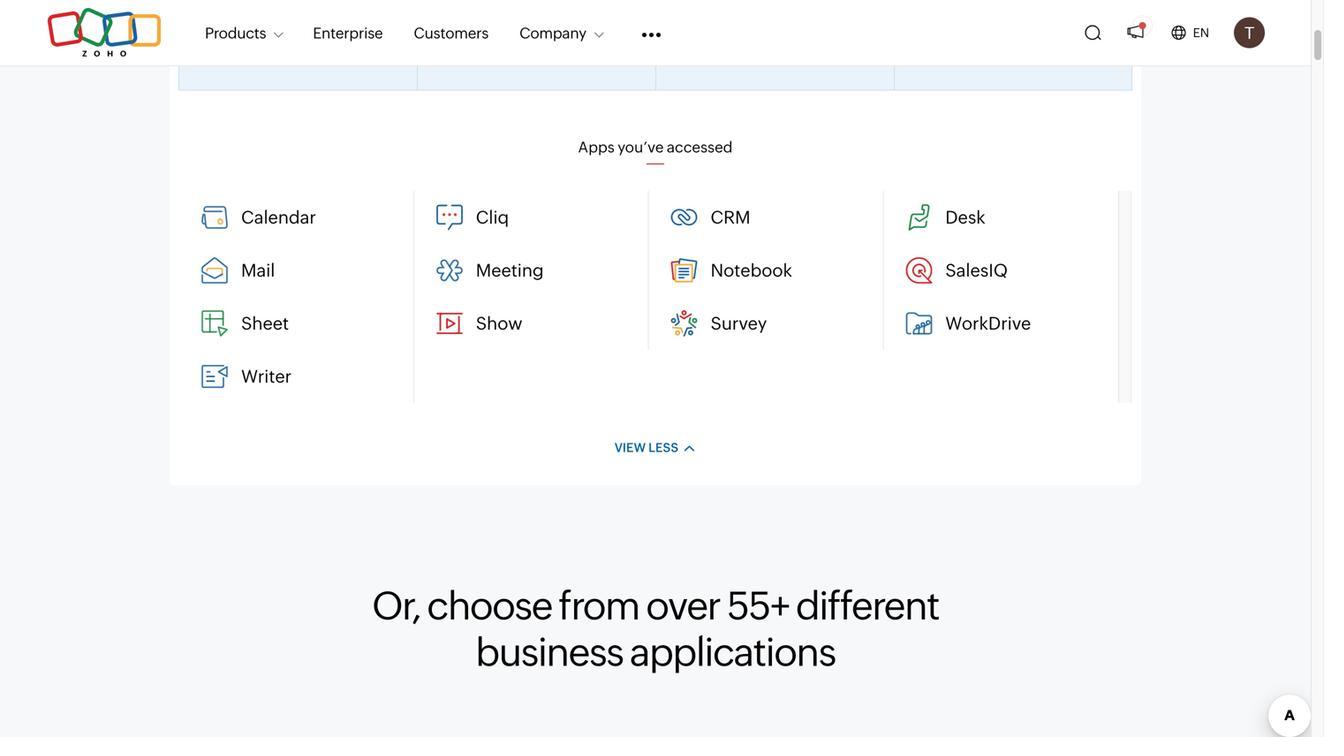 Task type: locate. For each thing, give the bounding box(es) containing it.
customers link
[[414, 13, 489, 52]]

or, choose from over 55+ different business applications
[[372, 583, 940, 675]]

notebook
[[711, 260, 793, 281]]

you've
[[618, 138, 664, 155]]

workdrive
[[946, 313, 1032, 334]]

meeting link
[[432, 253, 644, 288]]

crm link
[[667, 200, 879, 235]]

cliq
[[476, 207, 509, 228]]

customers
[[414, 24, 489, 41]]

workdrive link
[[902, 306, 1115, 341]]

mail link
[[197, 253, 409, 288]]

enterprise link
[[313, 13, 383, 52]]

view
[[615, 441, 646, 455]]

salesiq
[[946, 260, 1008, 281]]

applications
[[630, 630, 836, 675]]

enterprise
[[313, 24, 383, 41]]

choose
[[427, 583, 552, 628]]

over
[[646, 583, 721, 628]]

apps you've accessed
[[579, 138, 733, 155]]

calendar
[[241, 207, 316, 228]]

crm
[[711, 207, 751, 228]]

sheet
[[241, 313, 289, 334]]

show
[[476, 313, 523, 334]]

products
[[205, 24, 266, 41]]

salesiq link
[[902, 253, 1115, 288]]

writer link
[[197, 359, 409, 394]]



Task type: describe. For each thing, give the bounding box(es) containing it.
notebook link
[[667, 253, 879, 288]]

survey link
[[667, 306, 879, 341]]

less
[[649, 441, 679, 455]]

survey
[[711, 313, 768, 334]]

different
[[796, 583, 940, 628]]

cliq link
[[432, 200, 644, 235]]

or,
[[372, 583, 421, 628]]

writer
[[241, 366, 292, 387]]

mail
[[241, 260, 275, 281]]

en
[[1194, 26, 1210, 40]]

55+
[[727, 583, 790, 628]]

accessed
[[667, 138, 733, 155]]

view less
[[615, 441, 679, 455]]

terry turtle image
[[1235, 17, 1266, 48]]

business
[[476, 630, 624, 675]]

desk link
[[902, 200, 1115, 235]]

company
[[520, 24, 587, 41]]

show link
[[432, 306, 644, 341]]

apps
[[579, 138, 615, 155]]

calendar link
[[197, 200, 409, 235]]

meeting
[[476, 260, 544, 281]]

sheet link
[[197, 306, 409, 341]]

from
[[559, 583, 640, 628]]

desk
[[946, 207, 986, 228]]



Task type: vqa. For each thing, say whether or not it's contained in the screenshot.
the right zoho_general_pages image
no



